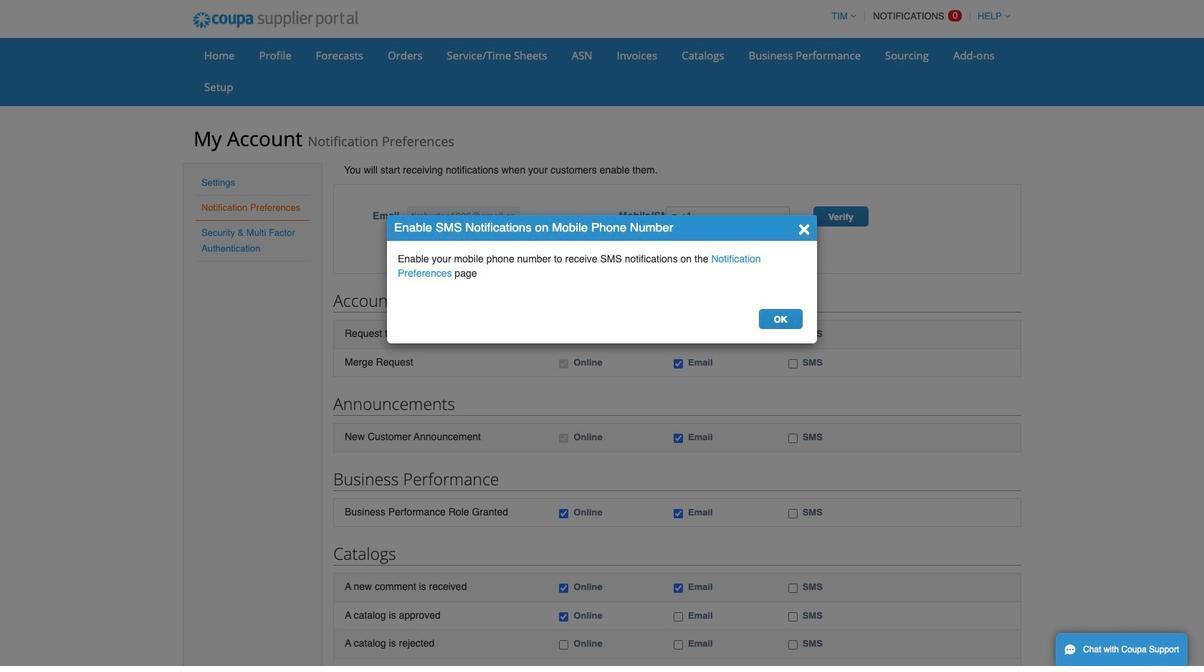 Task type: describe. For each thing, give the bounding box(es) containing it.
coupa supplier portal image
[[183, 2, 368, 38]]



Task type: vqa. For each thing, say whether or not it's contained in the screenshot.
2nd date from the left
no



Task type: locate. For each thing, give the bounding box(es) containing it.
None text field
[[408, 207, 520, 227]]

None checkbox
[[560, 331, 569, 340], [560, 359, 569, 368], [560, 584, 569, 593], [674, 612, 683, 622], [674, 641, 683, 650], [789, 641, 798, 650], [560, 331, 569, 340], [560, 359, 569, 368], [560, 584, 569, 593], [674, 612, 683, 622], [674, 641, 683, 650], [789, 641, 798, 650]]

None checkbox
[[674, 331, 683, 340], [789, 331, 798, 340], [674, 359, 683, 368], [789, 359, 798, 368], [560, 434, 569, 443], [674, 434, 683, 443], [789, 434, 798, 443], [560, 509, 569, 518], [674, 509, 683, 518], [789, 509, 798, 518], [674, 584, 683, 593], [789, 584, 798, 593], [560, 612, 569, 622], [789, 612, 798, 622], [560, 641, 569, 650], [674, 331, 683, 340], [789, 331, 798, 340], [674, 359, 683, 368], [789, 359, 798, 368], [560, 434, 569, 443], [674, 434, 683, 443], [789, 434, 798, 443], [560, 509, 569, 518], [674, 509, 683, 518], [789, 509, 798, 518], [674, 584, 683, 593], [789, 584, 798, 593], [560, 612, 569, 622], [789, 612, 798, 622], [560, 641, 569, 650]]



